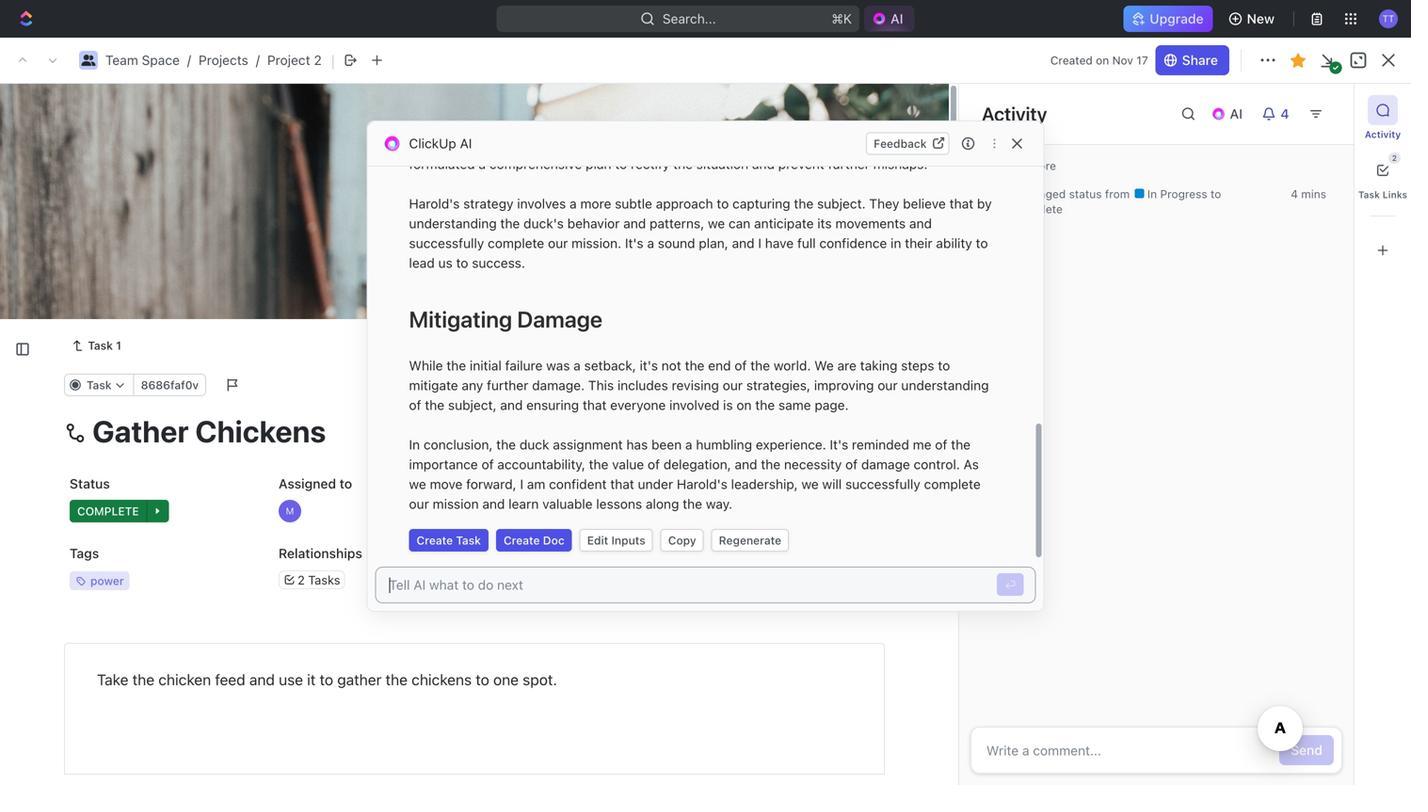 Task type: locate. For each thing, give the bounding box(es) containing it.
we up plan,
[[708, 216, 725, 231]]

it's inside harold's strategy involves a more subtle approach to capturing the subject. they believe that by understanding the duck's behavior and patterns, we can anticipate its movements and successfully complete our mission. it's a sound plan, and i have full confidence in their ability to lead us to success.
[[625, 235, 644, 251]]

0 horizontal spatial duck
[[520, 437, 549, 452]]

of left damage
[[846, 457, 858, 472]]

relationships
[[279, 546, 362, 561]]

0 vertical spatial add task
[[1276, 121, 1333, 137]]

that down "this"
[[583, 397, 607, 413]]

1 vertical spatial it's
[[830, 437, 849, 452]]

1 horizontal spatial we
[[708, 216, 725, 231]]

home
[[45, 98, 81, 114]]

0 horizontal spatial space
[[82, 367, 119, 382]]

1 horizontal spatial team space
[[316, 52, 391, 68]]

0 horizontal spatial project
[[267, 52, 310, 68]]

1 vertical spatial further
[[487, 378, 529, 393]]

0 horizontal spatial it's
[[625, 235, 644, 251]]

successfully inside "in conclusion, the duck assignment has been a humbling experience. it's reminded me of the importance of accountability, the value of delegation, and the necessity of damage control. as we move forward, i am confident that under harold's leadership, we will successfully complete our mission and learn valuable lessons along the way."
[[846, 477, 921, 492]]

1 vertical spatial understanding
[[902, 378, 989, 393]]

further inside while the initial failure was a setback, it's not the end of the world. we are taking steps to mitigate any further damage. this includes revising our strategies, improving our understanding of the subject, and ensuring that everyone involved is on the same page.
[[487, 378, 529, 393]]

i inside "in conclusion, the duck assignment has been a humbling experience. it's reminded me of the importance of accountability, the value of delegation, and the necessity of damage control. as we move forward, i am confident that under harold's leadership, we will successfully complete our mission and learn valuable lessons along the way."
[[520, 477, 524, 492]]

have down anticipate
[[765, 235, 794, 251]]

1 horizontal spatial is
[[723, 397, 733, 413]]

to inside while the initial failure was a setback, it's not the end of the world. we are taking steps to mitigate any further damage. this includes revising our strategies, improving our understanding of the subject, and ensuring that everyone involved is on the same page.
[[938, 358, 950, 373]]

1 horizontal spatial team
[[105, 52, 138, 68]]

of down "mitigate"
[[409, 397, 421, 413]]

that inside "in conclusion, the duck assignment has been a humbling experience. it's reminded me of the importance of accountability, the value of delegation, and the necessity of damage control. as we move forward, i am confident that under harold's leadership, we will successfully complete our mission and learn valuable lessons along the way."
[[610, 477, 635, 492]]

2 create from the left
[[504, 534, 540, 547]]

1 vertical spatial have
[[852, 137, 881, 152]]

upgrade
[[1150, 11, 1204, 26]]

have up feedback
[[885, 117, 914, 132]]

0 vertical spatial projects
[[199, 52, 248, 68]]

complete up success.
[[488, 235, 545, 251]]

successfully down damage
[[846, 477, 921, 492]]

create
[[417, 534, 453, 547], [504, 534, 540, 547]]

its
[[818, 216, 832, 231]]

1 horizontal spatial in progress
[[1145, 187, 1211, 201]]

further up subject.
[[828, 156, 870, 172]]

0 vertical spatial project
[[267, 52, 310, 68]]

2 horizontal spatial add task
[[1276, 121, 1333, 137]]

add task button
[[1264, 114, 1344, 144], [485, 262, 565, 285], [371, 390, 443, 413]]

a left key
[[603, 117, 610, 132]]

add down task 2
[[380, 394, 404, 409]]

in left their
[[891, 235, 902, 251]]

0 vertical spatial harold's
[[409, 196, 460, 211]]

i left "am"
[[520, 477, 524, 492]]

i right mind,
[[878, 117, 882, 132]]

assignment inside "in conclusion, the duck assignment has been a humbling experience. it's reminded me of the importance of accountability, the value of delegation, and the necessity of damage control. as we move forward, i am confident that under harold's leadership, we will successfully complete our mission and learn valuable lessons along the way."
[[553, 437, 623, 452]]

1 horizontal spatial i
[[758, 235, 762, 251]]

create for create doc
[[504, 534, 540, 547]]

0 horizontal spatial task 1
[[88, 339, 121, 352]]

due
[[488, 476, 513, 492]]

projects link up status
[[57, 392, 220, 422]]

user group image left the '|'
[[299, 56, 311, 65]]

0 vertical spatial is
[[590, 117, 600, 132]]

it's right the mission.
[[625, 235, 644, 251]]

use
[[279, 671, 303, 689]]

we down necessity
[[802, 477, 819, 492]]

1 horizontal spatial duck
[[648, 137, 678, 152]]

is right involved
[[723, 397, 733, 413]]

|
[[331, 51, 335, 70]]

assignment up confident
[[553, 437, 623, 452]]

track time
[[697, 476, 766, 492]]

forward,
[[466, 477, 517, 492]]

task 1 link down favorites button
[[64, 334, 129, 357]]

1 vertical spatial i
[[758, 235, 762, 251]]

in progress inside task sidebar content section
[[1145, 187, 1211, 201]]

0 horizontal spatial team
[[45, 367, 78, 382]]

a down future
[[479, 156, 486, 172]]

same
[[779, 397, 811, 413]]

we
[[708, 216, 725, 231], [409, 477, 426, 492], [802, 477, 819, 492]]

page.
[[815, 397, 849, 413]]

1 vertical spatial in progress
[[351, 267, 427, 280]]

damage
[[862, 457, 910, 472]]

the down "mitigate"
[[425, 397, 445, 413]]

create task button
[[409, 529, 489, 552]]

progress
[[1161, 187, 1208, 201], [366, 267, 427, 280]]

reminded
[[852, 437, 910, 452]]

assigned
[[279, 476, 336, 492]]

1 horizontal spatial understanding
[[902, 378, 989, 393]]

harold's inside harold's strategy involves a more subtle approach to capturing the subject. they believe that by understanding the duck's behavior and patterns, we can anticipate its movements and successfully complete our mission. it's a sound plan, and i have full confidence in their ability to lead us to success.
[[409, 196, 460, 211]]

1 horizontal spatial further
[[828, 156, 870, 172]]

0 horizontal spatial create
[[417, 534, 453, 547]]

copy
[[668, 534, 697, 547]]

1 horizontal spatial project
[[327, 113, 411, 144]]

add up "customize"
[[1276, 121, 1300, 137]]

to right steps
[[938, 358, 950, 373]]

2 share button from the left
[[1173, 45, 1232, 75]]

1 horizontal spatial user group image
[[299, 56, 311, 65]]

sidebar navigation
[[0, 38, 282, 785]]

user group image
[[81, 55, 96, 66], [299, 56, 311, 65]]

create for create task
[[417, 534, 453, 547]]

2 inside 2 'button'
[[1393, 154, 1398, 162]]

0 horizontal spatial successfully
[[409, 235, 484, 251]]

assignees button
[[761, 217, 849, 240]]

add task button up "customize"
[[1264, 114, 1344, 144]]

that up lessons
[[610, 477, 635, 492]]

progress inside task sidebar content section
[[1161, 187, 1208, 201]]

space up home link
[[142, 52, 180, 68]]

sound
[[658, 235, 696, 251]]

is up regarding
[[590, 117, 600, 132]]

duck
[[648, 137, 678, 152], [520, 437, 549, 452]]

our down taking
[[878, 378, 898, 393]]

in progress right "from"
[[1145, 187, 1211, 201]]

2 left the '|'
[[314, 52, 322, 68]]

add task
[[1276, 121, 1333, 137], [508, 267, 558, 280], [380, 394, 435, 409]]

2 vertical spatial add task
[[380, 394, 435, 409]]

project left the '|'
[[267, 52, 310, 68]]

one's
[[487, 117, 521, 132]]

team inside team space / projects / project 2 |
[[105, 52, 138, 68]]

create down mission
[[417, 534, 453, 547]]

subject,
[[448, 397, 497, 413]]

space inside team space / projects / project 2 |
[[142, 52, 180, 68]]

this
[[588, 378, 614, 393]]

to left one
[[476, 671, 490, 689]]

1 horizontal spatial create
[[504, 534, 540, 547]]

plan
[[586, 156, 612, 172]]

0 horizontal spatial is
[[590, 117, 600, 132]]

0 vertical spatial progress
[[1161, 187, 1208, 201]]

⌘k
[[832, 11, 852, 26]]

2 vertical spatial that
[[610, 477, 635, 492]]

in
[[827, 117, 838, 132], [1148, 187, 1157, 201], [891, 235, 902, 251], [351, 267, 363, 280]]

this
[[801, 117, 823, 132]]

the down strategy
[[500, 216, 520, 231]]

0 horizontal spatial add task
[[380, 394, 435, 409]]

team space
[[316, 52, 391, 68], [45, 367, 119, 382]]

task inside create task button
[[456, 534, 481, 547]]

date
[[516, 476, 545, 492]]

2 horizontal spatial team
[[316, 52, 349, 68]]

approach
[[656, 196, 713, 211]]

1 create from the left
[[417, 534, 453, 547]]

0 horizontal spatial we
[[409, 477, 426, 492]]

0 vertical spatial team space
[[316, 52, 391, 68]]

on down 'strategies,' at the right of page
[[737, 397, 752, 413]]

and down harold.
[[752, 156, 775, 172]]

tasks
[[308, 573, 340, 587]]

0 horizontal spatial complete
[[488, 235, 545, 251]]

1 vertical spatial is
[[723, 397, 733, 413]]

further inside recognizing one's limitations is a key aspect of leadership. with this in mind, i have decided to defer all future decisions regarding the duck assignment to harold. they have already formulated a comprehensive plan to rectify the situation and prevent further mishaps.
[[828, 156, 870, 172]]

duck up accountability,
[[520, 437, 549, 452]]

create inside button
[[504, 534, 540, 547]]

0 horizontal spatial add
[[380, 394, 404, 409]]

of right aspect
[[683, 117, 696, 132]]

leadership.
[[699, 117, 766, 132]]

0 horizontal spatial further
[[487, 378, 529, 393]]

1 horizontal spatial that
[[610, 477, 635, 492]]

0 horizontal spatial that
[[583, 397, 607, 413]]

project
[[267, 52, 310, 68], [327, 113, 411, 144]]

is inside while the initial failure was a setback, it's not the end of the world. we are taking steps to mitigate any further damage. this includes revising our strategies, improving our understanding of the subject, and ensuring that everyone involved is on the same page.
[[723, 397, 733, 413]]

task links
[[1359, 189, 1408, 200]]

project up 'board' at the left of page
[[327, 113, 411, 144]]

tree containing team space
[[8, 328, 273, 582]]

task 1
[[380, 328, 418, 343], [88, 339, 121, 352]]

1 vertical spatial complete
[[488, 235, 545, 251]]

team space up project 2
[[316, 52, 391, 68]]

1 horizontal spatial space
[[142, 52, 180, 68]]

1 vertical spatial on
[[737, 397, 752, 413]]

add
[[1276, 121, 1300, 137], [508, 267, 530, 280], [380, 394, 404, 409]]

2 tasks
[[298, 573, 340, 587]]

create inside button
[[417, 534, 453, 547]]

our left mission
[[409, 496, 429, 512]]

1 / from the left
[[187, 52, 191, 68]]

successfully up us
[[409, 235, 484, 251]]

add task down "mitigate"
[[380, 394, 435, 409]]

0 vertical spatial successfully
[[409, 235, 484, 251]]

assignment up 'situation'
[[681, 137, 751, 152]]

while
[[409, 358, 443, 373]]

our
[[548, 235, 568, 251], [723, 378, 743, 393], [878, 378, 898, 393], [409, 496, 429, 512]]

share
[[1183, 52, 1219, 68], [1185, 52, 1221, 68]]

2 vertical spatial add
[[380, 394, 404, 409]]

projects link
[[199, 52, 248, 68], [57, 392, 220, 422]]

ability
[[936, 235, 973, 251]]

we inside harold's strategy involves a more subtle approach to capturing the subject. they believe that by understanding the duck's behavior and patterns, we can anticipate its movements and successfully complete our mission. it's a sound plan, and i have full confidence in their ability to lead us to success.
[[708, 216, 725, 231]]

value
[[612, 457, 644, 472]]

they down this
[[818, 137, 848, 152]]

1 horizontal spatial they
[[870, 196, 900, 211]]

mitigating
[[409, 306, 512, 332]]

0 vertical spatial assignment
[[681, 137, 751, 152]]

1 vertical spatial add task button
[[485, 262, 565, 285]]

edit inputs button
[[580, 529, 653, 552]]

projects
[[199, 52, 248, 68], [57, 399, 106, 414]]

1 vertical spatial team space
[[45, 367, 119, 382]]

add task down duck's
[[508, 267, 558, 280]]

in
[[409, 437, 420, 452]]

in right this
[[827, 117, 838, 132]]

4 mins
[[1291, 187, 1327, 201]]

i inside recognizing one's limitations is a key aspect of leadership. with this in mind, i have decided to defer all future decisions regarding the duck assignment to harold. they have already formulated a comprehensive plan to rectify the situation and prevent further mishaps.
[[878, 117, 882, 132]]

task inside task 2 link
[[380, 361, 408, 376]]

2 vertical spatial complete
[[924, 477, 981, 492]]

and down can
[[732, 235, 755, 251]]

team down 'spaces'
[[45, 367, 78, 382]]

the up confident
[[589, 457, 609, 472]]

time
[[735, 476, 766, 492]]

of up forward,
[[482, 457, 494, 472]]

of right end
[[735, 358, 747, 373]]

1 vertical spatial they
[[870, 196, 900, 211]]

1 vertical spatial successfully
[[846, 477, 921, 492]]

0 vertical spatial complete
[[1012, 202, 1063, 216]]

to up can
[[717, 196, 729, 211]]

as
[[964, 457, 979, 472]]

harold's down delegation,
[[677, 477, 728, 492]]

decisions
[[502, 137, 559, 152]]

activity inside task sidebar content section
[[982, 103, 1048, 125]]

0 vertical spatial i
[[878, 117, 882, 132]]

the right rectify at the top of the page
[[673, 156, 693, 172]]

involves
[[517, 196, 566, 211]]

situation
[[697, 156, 749, 172]]

team space down 'spaces'
[[45, 367, 119, 382]]

projects up status
[[57, 399, 106, 414]]

end
[[708, 358, 731, 373]]

further down failure
[[487, 378, 529, 393]]

Search tasks... text field
[[1177, 214, 1365, 242]]

strategies,
[[747, 378, 811, 393]]

progress right the search
[[1161, 187, 1208, 201]]

complete inside to complete
[[1012, 202, 1063, 216]]

1 horizontal spatial harold's
[[677, 477, 728, 492]]

a left more
[[570, 196, 577, 211]]

send button
[[1280, 735, 1334, 766]]

0 horizontal spatial projects
[[57, 399, 106, 414]]

a up delegation,
[[686, 437, 693, 452]]

team inside "tree"
[[45, 367, 78, 382]]

tree
[[8, 328, 273, 582]]

assignees
[[785, 222, 841, 235]]

chickens
[[412, 671, 472, 689]]

patterns,
[[650, 216, 705, 231]]

0 vertical spatial it's
[[625, 235, 644, 251]]

2 vertical spatial add task button
[[371, 390, 443, 413]]

2 horizontal spatial that
[[950, 196, 974, 211]]

0 horizontal spatial understanding
[[409, 216, 497, 231]]

0 vertical spatial activity
[[982, 103, 1048, 125]]

tags
[[70, 546, 99, 561]]

create left doc
[[504, 534, 540, 547]]

1 horizontal spatial activity
[[1365, 129, 1401, 140]]

have down mind,
[[852, 137, 881, 152]]

0 horizontal spatial team space
[[45, 367, 119, 382]]

add up mitigating damage
[[508, 267, 530, 280]]

the up assignees button
[[794, 196, 814, 211]]

2 vertical spatial have
[[765, 235, 794, 251]]

0 vertical spatial further
[[828, 156, 870, 172]]

create doc
[[504, 534, 565, 547]]

involved
[[670, 397, 720, 413]]

damage
[[517, 306, 603, 332]]

1 vertical spatial projects
[[57, 399, 106, 414]]

0 horizontal spatial i
[[520, 477, 524, 492]]

activity inside 'task sidebar navigation' tab list
[[1365, 129, 1401, 140]]

0 vertical spatial add
[[1276, 121, 1300, 137]]

to left customize button
[[1211, 187, 1222, 201]]

complete down changed
[[1012, 202, 1063, 216]]

2 horizontal spatial complete
[[1012, 202, 1063, 216]]

setback,
[[584, 358, 636, 373]]

0 vertical spatial understanding
[[409, 216, 497, 231]]

to
[[970, 117, 982, 132], [755, 137, 767, 152], [615, 156, 627, 172], [1211, 187, 1222, 201], [717, 196, 729, 211], [976, 235, 988, 251], [456, 255, 468, 271], [938, 358, 950, 373], [351, 447, 367, 460], [340, 476, 352, 492], [320, 671, 333, 689], [476, 671, 490, 689]]

0 horizontal spatial harold's
[[409, 196, 460, 211]]

harold's down formulated
[[409, 196, 460, 211]]

task inside 'task sidebar navigation' tab list
[[1359, 189, 1381, 200]]

⏎
[[1005, 578, 1017, 591]]

our inside harold's strategy involves a more subtle approach to capturing the subject. they believe that by understanding the duck's behavior and patterns, we can anticipate its movements and successfully complete our mission. it's a sound plan, and i have full confidence in their ability to lead us to success.
[[548, 235, 568, 251]]

can
[[729, 216, 751, 231]]

1 horizontal spatial on
[[1096, 54, 1110, 67]]

understanding inside harold's strategy involves a more subtle approach to capturing the subject. they believe that by understanding the duck's behavior and patterns, we can anticipate its movements and successfully complete our mission. it's a sound plan, and i have full confidence in their ability to lead us to success.
[[409, 216, 497, 231]]

complete inside harold's strategy involves a more subtle approach to capturing the subject. they believe that by understanding the duck's behavior and patterns, we can anticipate its movements and successfully complete our mission. it's a sound plan, and i have full confidence in their ability to lead us to success.
[[488, 235, 545, 251]]

everyone
[[610, 397, 666, 413]]

1 vertical spatial harold's
[[677, 477, 728, 492]]

our down end
[[723, 378, 743, 393]]

2 up "mitigate"
[[412, 361, 420, 376]]

team space / projects / project 2 |
[[105, 51, 335, 70]]

1 horizontal spatial projects
[[199, 52, 248, 68]]

add task button down task 2
[[371, 390, 443, 413]]

duck inside recognizing one's limitations is a key aspect of leadership. with this in mind, i have decided to defer all future decisions regarding the duck assignment to harold. they have already formulated a comprehensive plan to rectify the situation and prevent further mishaps.
[[648, 137, 678, 152]]

add task up "customize"
[[1276, 121, 1333, 137]]

prevent
[[779, 156, 825, 172]]

that left 'by'
[[950, 196, 974, 211]]

0 vertical spatial on
[[1096, 54, 1110, 67]]

was
[[546, 358, 570, 373]]

1 vertical spatial project
[[327, 113, 411, 144]]

add task button up mitigating damage
[[485, 262, 565, 285]]

duck's
[[524, 216, 564, 231]]

search button
[[1089, 170, 1162, 196]]

projects left project 2 link
[[199, 52, 248, 68]]

2 horizontal spatial space
[[353, 52, 391, 68]]

1 vertical spatial add task
[[508, 267, 558, 280]]

Tell AI what to do next text field
[[389, 575, 985, 595]]

of
[[683, 117, 696, 132], [735, 358, 747, 373], [409, 397, 421, 413], [935, 437, 948, 452], [482, 457, 494, 472], [648, 457, 660, 472], [846, 457, 858, 472]]

and down task 2 link
[[500, 397, 523, 413]]

1 vertical spatial progress
[[366, 267, 427, 280]]

confidence
[[820, 235, 887, 251]]

0 horizontal spatial task 1 link
[[64, 334, 129, 357]]

0 horizontal spatial assignment
[[553, 437, 623, 452]]

it's up necessity
[[830, 437, 849, 452]]

future
[[462, 137, 498, 152]]

0 vertical spatial they
[[818, 137, 848, 152]]

/ left project 2 link
[[256, 52, 260, 68]]

2 horizontal spatial i
[[878, 117, 882, 132]]

activity right decided
[[982, 103, 1048, 125]]

in progress left us
[[351, 267, 427, 280]]

way.
[[706, 496, 733, 512]]

spaces
[[15, 306, 55, 319]]

progress left us
[[366, 267, 427, 280]]



Task type: vqa. For each thing, say whether or not it's contained in the screenshot.
the right Team Space
yes



Task type: describe. For each thing, give the bounding box(es) containing it.
automations
[[1250, 52, 1329, 68]]

to right ability
[[976, 235, 988, 251]]

key
[[614, 117, 635, 132]]

of right me
[[935, 437, 948, 452]]

edit inputs
[[587, 534, 646, 547]]

the up revising
[[685, 358, 705, 373]]

duck inside "in conclusion, the duck assignment has been a humbling experience. it's reminded me of the importance of accountability, the value of delegation, and the necessity of damage control. as we move forward, i am confident that under harold's leadership, we will successfully complete our mission and learn valuable lessons along the way."
[[520, 437, 549, 452]]

that inside harold's strategy involves a more subtle approach to capturing the subject. they believe that by understanding the duck's behavior and patterns, we can anticipate its movements and successfully complete our mission. it's a sound plan, and i have full confidence in their ability to lead us to success.
[[950, 196, 974, 211]]

2 / from the left
[[256, 52, 260, 68]]

mission.
[[572, 235, 622, 251]]

project 2
[[327, 113, 439, 144]]

to right plan
[[615, 156, 627, 172]]

add task for topmost add task button
[[1276, 121, 1333, 137]]

0 vertical spatial have
[[885, 117, 914, 132]]

a inside "in conclusion, the duck assignment has been a humbling experience. it's reminded me of the importance of accountability, the value of delegation, and the necessity of damage control. as we move forward, i am confident that under harold's leadership, we will successfully complete our mission and learn valuable lessons along the way."
[[686, 437, 693, 452]]

project inside team space / projects / project 2 |
[[267, 52, 310, 68]]

and inside while the initial failure was a setback, it's not the end of the world. we are taking steps to mitigate any further damage. this includes revising our strategies, improving our understanding of the subject, and ensuring that everyone involved is on the same page.
[[500, 397, 523, 413]]

and up time
[[735, 457, 758, 472]]

1 horizontal spatial task 1
[[380, 328, 418, 343]]

task sidebar navigation tab list
[[1359, 95, 1408, 266]]

hide
[[1189, 175, 1217, 190]]

1 vertical spatial add
[[508, 267, 530, 280]]

aspect
[[639, 117, 680, 132]]

mind,
[[841, 117, 875, 132]]

harold's strategy involves a more subtle approach to capturing the subject. they believe that by understanding the duck's behavior and patterns, we can anticipate its movements and successfully complete our mission. it's a sound plan, and i have full confidence in their ability to lead us to success.
[[409, 196, 996, 271]]

i inside harold's strategy involves a more subtle approach to capturing the subject. they believe that by understanding the duck's behavior and patterns, we can anticipate its movements and successfully complete our mission. it's a sound plan, and i have full confidence in their ability to lead us to success.
[[758, 235, 762, 251]]

nov
[[1113, 54, 1134, 67]]

steps
[[901, 358, 935, 373]]

2 inside task 2 link
[[412, 361, 420, 376]]

conclusion,
[[424, 437, 493, 452]]

8686faf0v button
[[133, 374, 206, 397]]

1 share button from the left
[[1156, 45, 1230, 75]]

1 horizontal spatial 1
[[412, 328, 418, 343]]

successfully inside harold's strategy involves a more subtle approach to capturing the subject. they believe that by understanding the duck's behavior and patterns, we can anticipate its movements and successfully complete our mission. it's a sound plan, and i have full confidence in their ability to lead us to success.
[[409, 235, 484, 251]]

the up due on the left bottom
[[497, 437, 516, 452]]

the left the way.
[[683, 496, 703, 512]]

complete inside "in conclusion, the duck assignment has been a humbling experience. it's reminded me of the importance of accountability, the value of delegation, and the necessity of damage control. as we move forward, i am confident that under harold's leadership, we will successfully complete our mission and learn valuable lessons along the way."
[[924, 477, 981, 492]]

has
[[627, 437, 648, 452]]

they inside harold's strategy involves a more subtle approach to capturing the subject. they believe that by understanding the duck's behavior and patterns, we can anticipate its movements and successfully complete our mission. it's a sound plan, and i have full confidence in their ability to lead us to success.
[[870, 196, 900, 211]]

to left "do"
[[351, 447, 367, 460]]

failure
[[505, 358, 543, 373]]

and left use
[[249, 671, 275, 689]]

world.
[[774, 358, 811, 373]]

regenerate button
[[712, 529, 789, 552]]

the up 'strategies,' at the right of page
[[751, 358, 770, 373]]

space inside "tree"
[[82, 367, 119, 382]]

lessons
[[596, 496, 642, 512]]

humbling
[[696, 437, 752, 452]]

to right us
[[456, 255, 468, 271]]

our inside "in conclusion, the duck assignment has been a humbling experience. it's reminded me of the importance of accountability, the value of delegation, and the necessity of damage control. as we move forward, i am confident that under harold's leadership, we will successfully complete our mission and learn valuable lessons along the way."
[[409, 496, 429, 512]]

home link
[[8, 91, 273, 121]]

invite
[[45, 759, 78, 775]]

team space inside "tree"
[[45, 367, 119, 382]]

their
[[905, 235, 933, 251]]

2 horizontal spatial add
[[1276, 121, 1300, 137]]

4
[[1291, 187, 1299, 201]]

importance
[[409, 457, 478, 472]]

already
[[884, 137, 929, 152]]

improving
[[814, 378, 874, 393]]

harold.
[[771, 137, 815, 152]]

accountability,
[[498, 457, 586, 472]]

understanding inside while the initial failure was a setback, it's not the end of the world. we are taking steps to mitigate any further damage. this includes revising our strategies, improving our understanding of the subject, and ensuring that everyone involved is on the same page.
[[902, 378, 989, 393]]

and down subtle
[[624, 216, 646, 231]]

mitigate
[[409, 378, 458, 393]]

to complete
[[1009, 187, 1222, 216]]

1 horizontal spatial have
[[852, 137, 881, 152]]

a left sound
[[647, 235, 655, 251]]

17
[[1137, 54, 1149, 67]]

create doc button
[[496, 529, 572, 552]]

0 horizontal spatial progress
[[366, 267, 427, 280]]

includes
[[618, 378, 668, 393]]

1 horizontal spatial task 1 link
[[375, 322, 653, 349]]

rectify
[[631, 156, 670, 172]]

projects inside team space / projects / project 2 |
[[199, 52, 248, 68]]

2 horizontal spatial we
[[802, 477, 819, 492]]

board
[[351, 175, 388, 190]]

task 2 link
[[375, 355, 653, 382]]

the down 'strategies,' at the right of page
[[756, 397, 775, 413]]

the right gather
[[386, 671, 408, 689]]

the up the as
[[951, 437, 971, 452]]

tree inside sidebar navigation
[[8, 328, 273, 582]]

and up their
[[910, 216, 932, 231]]

ensuring
[[527, 397, 579, 413]]

in inside recognizing one's limitations is a key aspect of leadership. with this in mind, i have decided to defer all future decisions regarding the duck assignment to harold. they have already formulated a comprehensive plan to rectify the situation and prevent further mishaps.
[[827, 117, 838, 132]]

while the initial failure was a setback, it's not the end of the world. we are taking steps to mitigate any further damage. this includes revising our strategies, improving our understanding of the subject, and ensuring that everyone involved is on the same page.
[[409, 358, 993, 413]]

1 horizontal spatial add task button
[[485, 262, 565, 285]]

it's inside "in conclusion, the duck assignment has been a humbling experience. it's reminded me of the importance of accountability, the value of delegation, and the necessity of damage control. as we move forward, i am confident that under harold's leadership, we will successfully complete our mission and learn valuable lessons along the way."
[[830, 437, 849, 452]]

the up leadership,
[[761, 457, 781, 472]]

customize button
[[1227, 170, 1323, 196]]

us
[[438, 255, 453, 271]]

Edit task name text field
[[64, 414, 885, 449]]

necessity
[[784, 457, 842, 472]]

plan,
[[699, 235, 729, 251]]

2 left tasks
[[298, 573, 305, 587]]

leadership,
[[731, 477, 798, 492]]

limitations
[[524, 117, 586, 132]]

assignment inside recognizing one's limitations is a key aspect of leadership. with this in mind, i have decided to defer all future decisions regarding the duck assignment to harold. they have already formulated a comprehensive plan to rectify the situation and prevent further mishaps.
[[681, 137, 751, 152]]

and down forward,
[[483, 496, 505, 512]]

0 vertical spatial projects link
[[199, 52, 248, 68]]

inputs
[[612, 534, 646, 547]]

1 horizontal spatial add task
[[508, 267, 558, 280]]

been
[[652, 437, 682, 452]]

to do
[[351, 447, 387, 460]]

2 inside team space / projects / project 2 |
[[314, 52, 322, 68]]

hide button
[[1166, 170, 1223, 196]]

chicken
[[159, 671, 211, 689]]

harold's inside "in conclusion, the duck assignment has been a humbling experience. it's reminded me of the importance of accountability, the value of delegation, and the necessity of damage control. as we move forward, i am confident that under harold's leadership, we will successfully complete our mission and learn valuable lessons along the way."
[[677, 477, 728, 492]]

am
[[527, 477, 546, 492]]

add task for leftmost add task button
[[380, 394, 435, 409]]

of up under
[[648, 457, 660, 472]]

doc
[[543, 534, 565, 547]]

search
[[1113, 175, 1157, 190]]

mishaps.
[[874, 156, 928, 172]]

favorites button
[[8, 269, 84, 292]]

they inside recognizing one's limitations is a key aspect of leadership. with this in mind, i have decided to defer all future decisions regarding the duck assignment to harold. they have already formulated a comprehensive plan to rectify the situation and prevent further mishaps.
[[818, 137, 848, 152]]

control.
[[914, 457, 960, 472]]

dashboards link
[[8, 187, 273, 218]]

take the chicken feed and use it to gather the chickens to one spot.
[[97, 671, 557, 689]]

0 horizontal spatial in progress
[[351, 267, 427, 280]]

valuable
[[543, 496, 593, 512]]

have inside harold's strategy involves a more subtle approach to capturing the subject. they believe that by understanding the duck's behavior and patterns, we can anticipate its movements and successfully complete our mission. it's a sound plan, and i have full confidence in their ability to lead us to success.
[[765, 235, 794, 251]]

task sidebar content section
[[959, 84, 1354, 785]]

the down key
[[625, 137, 644, 152]]

in inside task sidebar content section
[[1148, 187, 1157, 201]]

2 right lead
[[449, 267, 456, 280]]

a inside while the initial failure was a setback, it's not the end of the world. we are taking steps to mitigate any further damage. this includes revising our strategies, improving our understanding of the subject, and ensuring that everyone involved is on the same page.
[[574, 358, 581, 373]]

that inside while the initial failure was a setback, it's not the end of the world. we are taking steps to mitigate any further damage. this includes revising our strategies, improving our understanding of the subject, and ensuring that everyone involved is on the same page.
[[583, 397, 607, 413]]

0 horizontal spatial 1
[[116, 339, 121, 352]]

to down to do
[[340, 476, 352, 492]]

regenerate
[[719, 534, 782, 547]]

the right take
[[133, 671, 155, 689]]

in left lead
[[351, 267, 363, 280]]

feedback button
[[866, 132, 950, 155]]

on inside while the initial failure was a setback, it's not the end of the world. we are taking steps to mitigate any further damage. this includes revising our strategies, improving our understanding of the subject, and ensuring that everyone involved is on the same page.
[[737, 397, 752, 413]]

0 horizontal spatial user group image
[[81, 55, 96, 66]]

taking
[[860, 358, 898, 373]]

mitigating damage
[[409, 306, 603, 332]]

1 share from the left
[[1183, 52, 1219, 68]]

to left harold.
[[755, 137, 767, 152]]

subject.
[[817, 196, 866, 211]]

spot.
[[523, 671, 557, 689]]

created on nov 17
[[1051, 54, 1149, 67]]

of inside recognizing one's limitations is a key aspect of leadership. with this in mind, i have decided to defer all future decisions regarding the duck assignment to harold. they have already formulated a comprehensive plan to rectify the situation and prevent further mishaps.
[[683, 117, 696, 132]]

from
[[1105, 187, 1130, 201]]

take
[[97, 671, 129, 689]]

it's
[[640, 358, 658, 373]]

to inside to complete
[[1211, 187, 1222, 201]]

status
[[70, 476, 110, 492]]

2 share from the left
[[1185, 52, 1221, 68]]

recognizing
[[409, 117, 484, 132]]

full
[[798, 235, 816, 251]]

is inside recognizing one's limitations is a key aspect of leadership. with this in mind, i have decided to defer all future decisions regarding the duck assignment to harold. they have already formulated a comprehensive plan to rectify the situation and prevent further mishaps.
[[590, 117, 600, 132]]

track
[[697, 476, 731, 492]]

ai
[[460, 136, 472, 151]]

to right it on the bottom left
[[320, 671, 333, 689]]

in inside harold's strategy involves a more subtle approach to capturing the subject. they believe that by understanding the duck's behavior and patterns, we can anticipate its movements and successfully complete our mission. it's a sound plan, and i have full confidence in their ability to lead us to success.
[[891, 235, 902, 251]]

mins
[[1302, 187, 1327, 201]]

changed status from
[[1017, 187, 1133, 201]]

links
[[1383, 189, 1408, 200]]

to right decided
[[970, 117, 982, 132]]

2 left all
[[417, 113, 433, 144]]

0 horizontal spatial add task button
[[371, 390, 443, 413]]

not
[[662, 358, 682, 373]]

projects link inside "tree"
[[57, 392, 220, 422]]

and inside recognizing one's limitations is a key aspect of leadership. with this in mind, i have decided to defer all future decisions regarding the duck assignment to harold. they have already formulated a comprehensive plan to rectify the situation and prevent further mishaps.
[[752, 156, 775, 172]]

0 vertical spatial add task button
[[1264, 114, 1344, 144]]

changed
[[1020, 187, 1066, 201]]

dashboards
[[45, 194, 118, 210]]

created
[[1051, 54, 1093, 67]]

the up any
[[447, 358, 466, 373]]

by
[[977, 196, 992, 211]]

projects inside "tree"
[[57, 399, 106, 414]]

clickup ai
[[409, 136, 472, 151]]

mission
[[433, 496, 479, 512]]

copy button
[[661, 529, 704, 552]]

customize
[[1251, 175, 1317, 190]]

team space link inside "tree"
[[45, 360, 269, 390]]



